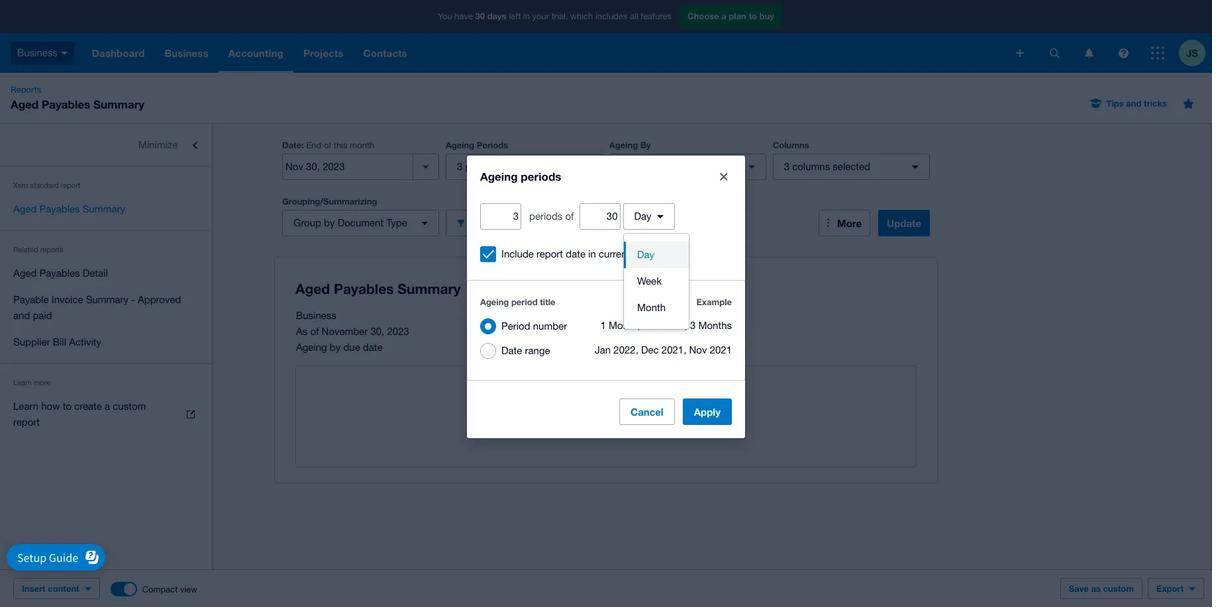Task type: locate. For each thing, give the bounding box(es) containing it.
day up column
[[634, 211, 652, 222]]

1 vertical spatial to
[[63, 401, 72, 412]]

date right due at the top right
[[641, 161, 662, 172]]

payable invoice summary - approved and paid link
[[0, 287, 212, 329]]

1 vertical spatial date
[[363, 342, 383, 353]]

learn
[[13, 379, 32, 387], [13, 401, 38, 412]]

compact view
[[142, 585, 198, 595]]

1 horizontal spatial 30
[[513, 161, 524, 172]]

ageing down periods
[[480, 170, 518, 184]]

minimize
[[138, 139, 178, 150]]

30 inside button
[[513, 161, 524, 172]]

payables inside 'link'
[[39, 268, 80, 279]]

business for business as of november 30, 2023 ageing by due date
[[296, 310, 336, 321]]

export
[[1157, 584, 1184, 594]]

a inside the learn how to create a custom report
[[105, 401, 110, 412]]

tips and tricks
[[1107, 98, 1167, 109]]

1 vertical spatial custom
[[1103, 584, 1134, 594]]

1 vertical spatial and
[[13, 310, 30, 321]]

0 vertical spatial aged
[[11, 97, 39, 111]]

1 vertical spatial learn
[[13, 401, 38, 412]]

current
[[599, 248, 630, 260]]

day button
[[624, 242, 689, 268]]

include report date in current column
[[502, 248, 666, 260]]

0 horizontal spatial svg image
[[61, 52, 67, 55]]

navigation
[[82, 33, 1007, 73]]

insert
[[22, 584, 45, 594]]

date inside business as of november 30, 2023 ageing by due date
[[363, 342, 383, 353]]

xero
[[13, 182, 28, 189]]

date inside the ageing periods "dialog"
[[566, 248, 586, 260]]

3
[[457, 161, 463, 172], [784, 161, 790, 172], [690, 320, 696, 331]]

month,
[[609, 320, 640, 331]]

0 horizontal spatial date
[[363, 342, 383, 353]]

close image
[[711, 164, 737, 190]]

filter button
[[446, 210, 603, 237]]

include
[[502, 248, 534, 260]]

content
[[48, 584, 79, 594]]

0 horizontal spatial 3
[[457, 161, 463, 172]]

in left current
[[588, 248, 596, 260]]

date for range
[[502, 345, 522, 356]]

1 vertical spatial 30
[[513, 161, 524, 172]]

0 vertical spatial report
[[61, 182, 80, 189]]

1 horizontal spatial date
[[566, 248, 586, 260]]

1 horizontal spatial a
[[722, 11, 727, 21]]

reports aged payables summary
[[11, 85, 144, 111]]

1 vertical spatial in
[[588, 248, 596, 260]]

of left periods of field
[[565, 211, 574, 222]]

nothing to show here
[[559, 424, 654, 435]]

ageing for ageing periods
[[446, 140, 474, 150]]

payables
[[42, 97, 90, 111], [39, 203, 80, 215], [39, 268, 80, 279]]

periods of
[[529, 211, 574, 222]]

1 vertical spatial day
[[634, 211, 652, 222]]

2 horizontal spatial date
[[641, 161, 662, 172]]

periods down ageing periods
[[465, 161, 499, 172]]

jan
[[595, 344, 611, 356]]

Ageing Periods field
[[481, 204, 521, 229]]

xero standard report
[[13, 182, 80, 189]]

grouping/summarizing
[[282, 196, 377, 207]]

date left end
[[282, 140, 302, 150]]

report up aged payables summary
[[61, 182, 80, 189]]

cancel
[[631, 406, 664, 418]]

learn left more
[[13, 379, 32, 387]]

list box containing day
[[624, 234, 689, 329]]

0 horizontal spatial business
[[17, 47, 58, 58]]

more
[[837, 217, 862, 229]]

3 for 3 periods of 30 day
[[457, 161, 463, 172]]

learn down learn more
[[13, 401, 38, 412]]

1 vertical spatial by
[[330, 342, 341, 353]]

ageing left periods
[[446, 140, 474, 150]]

periods for ageing
[[521, 170, 561, 184]]

aged down related
[[13, 268, 37, 279]]

2 vertical spatial to
[[596, 424, 605, 435]]

1 vertical spatial a
[[105, 401, 110, 412]]

aged down xero at the left top
[[13, 203, 37, 215]]

save as custom button
[[1061, 578, 1143, 600]]

:
[[302, 140, 304, 150]]

svg image inside business popup button
[[61, 52, 67, 55]]

0 vertical spatial in
[[523, 11, 530, 21]]

svg image up reports aged payables summary
[[61, 52, 67, 55]]

1 horizontal spatial 3
[[690, 320, 696, 331]]

group
[[624, 234, 689, 329]]

1 horizontal spatial and
[[1126, 98, 1142, 109]]

3 left months
[[690, 320, 696, 331]]

and down "payable"
[[13, 310, 30, 321]]

2 horizontal spatial to
[[749, 11, 757, 21]]

by inside business as of november 30, 2023 ageing by due date
[[330, 342, 341, 353]]

summary inside payable invoice summary - approved and paid
[[86, 294, 128, 305]]

columns
[[773, 140, 809, 150]]

title
[[540, 297, 556, 307]]

2 vertical spatial aged
[[13, 268, 37, 279]]

2 horizontal spatial report
[[537, 248, 563, 260]]

periods inside button
[[465, 161, 499, 172]]

payables down "reports"
[[39, 268, 80, 279]]

a left plan
[[722, 11, 727, 21]]

0 vertical spatial a
[[722, 11, 727, 21]]

update
[[887, 217, 922, 229]]

1 horizontal spatial date
[[502, 345, 522, 356]]

2 vertical spatial date
[[502, 345, 522, 356]]

to left the buy
[[749, 11, 757, 21]]

3 down columns
[[784, 161, 790, 172]]

1 vertical spatial aged
[[13, 203, 37, 215]]

to left show
[[596, 424, 605, 435]]

0 vertical spatial date
[[566, 248, 586, 260]]

js
[[1186, 47, 1198, 59]]

summary
[[93, 97, 144, 111], [83, 203, 125, 215], [86, 294, 128, 305]]

svg image
[[1151, 46, 1165, 60], [1119, 48, 1129, 58], [61, 52, 67, 55]]

ageing for ageing period title
[[480, 297, 509, 307]]

js banner
[[0, 0, 1212, 73]]

payable
[[13, 294, 49, 305]]

2 vertical spatial payables
[[39, 268, 80, 279]]

1 learn from the top
[[13, 379, 32, 387]]

custom
[[113, 401, 146, 412], [1103, 584, 1134, 594]]

tips
[[1107, 98, 1124, 109]]

0 vertical spatial summary
[[93, 97, 144, 111]]

learn inside the learn how to create a custom report
[[13, 401, 38, 412]]

business button
[[0, 33, 82, 73]]

of down periods
[[501, 161, 510, 172]]

of left this
[[324, 140, 331, 150]]

date down period
[[502, 345, 522, 356]]

create
[[74, 401, 102, 412]]

in right "left"
[[523, 11, 530, 21]]

1 vertical spatial report
[[537, 248, 563, 260]]

to right the how
[[63, 401, 72, 412]]

and inside payable invoice summary - approved and paid
[[13, 310, 30, 321]]

business up reports
[[17, 47, 58, 58]]

1
[[601, 320, 606, 331]]

by left due
[[330, 342, 341, 353]]

svg image
[[1050, 48, 1060, 58], [1085, 48, 1093, 58], [1016, 49, 1024, 57]]

date inside the ageing periods "dialog"
[[502, 345, 522, 356]]

0 vertical spatial date
[[282, 140, 302, 150]]

minimize button
[[0, 132, 212, 158]]

reports
[[40, 246, 63, 254]]

november
[[322, 326, 368, 337]]

0 vertical spatial by
[[324, 217, 335, 229]]

of right as
[[310, 326, 319, 337]]

day inside popup button
[[634, 211, 652, 222]]

2 vertical spatial report
[[13, 417, 40, 428]]

range
[[525, 345, 550, 356]]

2 vertical spatial day
[[637, 249, 655, 260]]

svg image left js
[[1151, 46, 1165, 60]]

business inside business popup button
[[17, 47, 58, 58]]

day up periods of
[[527, 161, 544, 172]]

2 learn from the top
[[13, 401, 38, 412]]

summary left -
[[86, 294, 128, 305]]

payables inside reports aged payables summary
[[42, 97, 90, 111]]

0 vertical spatial custom
[[113, 401, 146, 412]]

periods
[[465, 161, 499, 172], [521, 170, 561, 184], [529, 211, 563, 222]]

month button
[[624, 295, 689, 321]]

0 horizontal spatial report
[[13, 417, 40, 428]]

period
[[502, 321, 530, 332]]

0 vertical spatial payables
[[42, 97, 90, 111]]

0 horizontal spatial custom
[[113, 401, 146, 412]]

periods up periods of
[[521, 170, 561, 184]]

week
[[637, 276, 662, 287]]

summary down "minimize" button
[[83, 203, 125, 215]]

2 vertical spatial summary
[[86, 294, 128, 305]]

custom inside button
[[1103, 584, 1134, 594]]

a inside the js banner
[[722, 11, 727, 21]]

plan
[[729, 11, 747, 21]]

selected
[[833, 161, 871, 172]]

day up week
[[637, 249, 655, 260]]

aged payables summary link
[[0, 196, 212, 223]]

all
[[630, 11, 638, 21]]

aged down reports link
[[11, 97, 39, 111]]

aged inside aged payables summary link
[[13, 203, 37, 215]]

0 horizontal spatial a
[[105, 401, 110, 412]]

0 vertical spatial business
[[17, 47, 58, 58]]

reports link
[[5, 83, 46, 97]]

periods
[[477, 140, 508, 150]]

of
[[324, 140, 331, 150], [501, 161, 510, 172], [565, 211, 574, 222], [310, 326, 319, 337]]

1 horizontal spatial custom
[[1103, 584, 1134, 594]]

business inside business as of november 30, 2023 ageing by due date
[[296, 310, 336, 321]]

3 periods of 30 day button
[[446, 154, 603, 180]]

1 horizontal spatial in
[[588, 248, 596, 260]]

by down grouping/summarizing
[[324, 217, 335, 229]]

1 vertical spatial payables
[[39, 203, 80, 215]]

custom right as
[[1103, 584, 1134, 594]]

3 inside button
[[457, 161, 463, 172]]

1 vertical spatial summary
[[83, 203, 125, 215]]

30,
[[371, 326, 384, 337]]

date for :
[[282, 140, 302, 150]]

payables down the xero standard report
[[39, 203, 80, 215]]

3 for 3 columns selected
[[784, 161, 790, 172]]

save
[[1069, 584, 1089, 594]]

of inside date : end of this month
[[324, 140, 331, 150]]

1 horizontal spatial business
[[296, 310, 336, 321]]

insert content
[[22, 584, 79, 594]]

and right tips on the top of page
[[1126, 98, 1142, 109]]

date range
[[502, 345, 550, 356]]

learn for learn more
[[13, 379, 32, 387]]

nothing
[[559, 424, 594, 435]]

aged inside aged payables detail 'link'
[[13, 268, 37, 279]]

list box
[[624, 234, 689, 329]]

0 horizontal spatial 30
[[475, 11, 485, 21]]

1 vertical spatial business
[[296, 310, 336, 321]]

0 vertical spatial and
[[1126, 98, 1142, 109]]

report down learn more
[[13, 417, 40, 428]]

30
[[475, 11, 485, 21], [513, 161, 524, 172]]

aged
[[11, 97, 39, 111], [13, 203, 37, 215], [13, 268, 37, 279]]

payables down reports link
[[42, 97, 90, 111]]

ageing down as
[[296, 342, 327, 353]]

a right "create"
[[105, 401, 110, 412]]

0 vertical spatial to
[[749, 11, 757, 21]]

ageing
[[446, 140, 474, 150], [609, 140, 638, 150], [480, 170, 518, 184], [480, 297, 509, 307], [296, 342, 327, 353]]

0 horizontal spatial in
[[523, 11, 530, 21]]

a
[[722, 11, 727, 21], [105, 401, 110, 412]]

2 horizontal spatial 3
[[784, 161, 790, 172]]

group by document type
[[293, 217, 407, 229]]

supplier
[[13, 337, 50, 348]]

0 horizontal spatial date
[[282, 140, 302, 150]]

business up as
[[296, 310, 336, 321]]

supplier bill activity
[[13, 337, 101, 348]]

report right include
[[537, 248, 563, 260]]

1 horizontal spatial to
[[596, 424, 605, 435]]

2
[[643, 320, 648, 331]]

0 vertical spatial learn
[[13, 379, 32, 387]]

1 vertical spatial date
[[641, 161, 662, 172]]

of inside business as of november 30, 2023 ageing by due date
[[310, 326, 319, 337]]

you have 30 days left in your trial, which includes all features
[[438, 11, 672, 21]]

ageing for ageing periods
[[480, 170, 518, 184]]

by
[[324, 217, 335, 229], [330, 342, 341, 353]]

ageing period title
[[480, 297, 556, 307]]

date down 30,
[[363, 342, 383, 353]]

learn how to create a custom report link
[[0, 394, 212, 436]]

ageing left by
[[609, 140, 638, 150]]

0 horizontal spatial to
[[63, 401, 72, 412]]

aged for aged payables summary
[[13, 203, 37, 215]]

ageing periods
[[446, 140, 508, 150]]

0 horizontal spatial and
[[13, 310, 30, 321]]

summary up "minimize" button
[[93, 97, 144, 111]]

date left current
[[566, 248, 586, 260]]

ageing left 'period'
[[480, 297, 509, 307]]

3 down ageing periods
[[457, 161, 463, 172]]

svg image up tips and tricks button
[[1119, 48, 1129, 58]]

learn how to create a custom report
[[13, 401, 146, 428]]

0 vertical spatial 30
[[475, 11, 485, 21]]

custom right "create"
[[113, 401, 146, 412]]



Task type: vqa. For each thing, say whether or not it's contained in the screenshot.
top "OFFICE"
no



Task type: describe. For each thing, give the bounding box(es) containing it.
document
[[338, 217, 384, 229]]

to inside the js banner
[[749, 11, 757, 21]]

aged for aged payables detail
[[13, 268, 37, 279]]

columns
[[792, 161, 830, 172]]

2 horizontal spatial svg image
[[1085, 48, 1093, 58]]

buy
[[760, 11, 774, 21]]

save as custom
[[1069, 584, 1134, 594]]

2 horizontal spatial svg image
[[1151, 46, 1165, 60]]

of inside button
[[501, 161, 510, 172]]

business for business
[[17, 47, 58, 58]]

0 vertical spatial day
[[527, 161, 544, 172]]

your
[[532, 11, 549, 21]]

related reports
[[13, 246, 63, 254]]

week button
[[624, 268, 689, 295]]

Report title field
[[292, 274, 911, 305]]

payables for summary
[[39, 203, 80, 215]]

to inside the learn how to create a custom report
[[63, 401, 72, 412]]

have
[[455, 11, 473, 21]]

ageing for ageing by
[[609, 140, 638, 150]]

report inside the ageing periods "dialog"
[[537, 248, 563, 260]]

summary for invoice
[[86, 294, 128, 305]]

type
[[386, 217, 407, 229]]

in inside "dialog"
[[588, 248, 596, 260]]

aged inside reports aged payables summary
[[11, 97, 39, 111]]

0 horizontal spatial svg image
[[1016, 49, 1024, 57]]

1 horizontal spatial report
[[61, 182, 80, 189]]

period
[[511, 297, 538, 307]]

navigation inside the js banner
[[82, 33, 1007, 73]]

dec
[[641, 344, 659, 356]]

date inside popup button
[[641, 161, 662, 172]]

tips and tricks button
[[1083, 93, 1175, 114]]

due
[[343, 342, 360, 353]]

as
[[1091, 584, 1101, 594]]

summary for payables
[[83, 203, 125, 215]]

30 inside the js banner
[[475, 11, 485, 21]]

js button
[[1179, 33, 1212, 73]]

learn for learn how to create a custom report
[[13, 401, 38, 412]]

months,
[[651, 320, 688, 331]]

related
[[13, 246, 38, 254]]

reports
[[11, 85, 41, 95]]

3 inside the ageing periods "dialog"
[[690, 320, 696, 331]]

periods right "ageing periods" field
[[529, 211, 563, 222]]

1 month, 2 months, 3 months
[[601, 320, 732, 331]]

business as of november 30, 2023 ageing by due date
[[296, 310, 409, 353]]

show
[[608, 424, 632, 435]]

Select end date field
[[283, 154, 413, 180]]

ageing periods
[[480, 170, 561, 184]]

group
[[293, 217, 321, 229]]

group containing day
[[624, 234, 689, 329]]

here
[[634, 424, 654, 435]]

day button
[[623, 203, 675, 230]]

filter
[[472, 217, 496, 229]]

cancel button
[[619, 399, 675, 425]]

of inside the ageing periods "dialog"
[[565, 211, 574, 222]]

as
[[296, 326, 308, 337]]

example
[[697, 297, 732, 307]]

which
[[570, 11, 593, 21]]

due date
[[621, 161, 662, 172]]

left
[[509, 11, 521, 21]]

number
[[533, 321, 567, 332]]

you
[[438, 11, 452, 21]]

payables for detail
[[39, 268, 80, 279]]

payable invoice summary - approved and paid
[[13, 294, 181, 321]]

end
[[306, 140, 321, 150]]

choose a plan to buy
[[688, 11, 774, 21]]

month
[[350, 140, 374, 150]]

invoice
[[52, 294, 83, 305]]

trial,
[[552, 11, 568, 21]]

this
[[334, 140, 347, 150]]

day for day button
[[637, 249, 655, 260]]

days
[[487, 11, 507, 21]]

ageing inside business as of november 30, 2023 ageing by due date
[[296, 342, 327, 353]]

due
[[621, 161, 638, 172]]

2021,
[[662, 344, 687, 356]]

compact
[[142, 585, 178, 595]]

periods for 3
[[465, 161, 499, 172]]

custom inside the learn how to create a custom report
[[113, 401, 146, 412]]

view
[[180, 585, 198, 595]]

months
[[699, 320, 732, 331]]

more
[[34, 379, 50, 387]]

in inside you have 30 days left in your trial, which includes all features
[[523, 11, 530, 21]]

periods of field
[[580, 204, 620, 229]]

bill
[[53, 337, 66, 348]]

jan 2022, dec 2021, nov 2021
[[595, 344, 732, 356]]

detail
[[83, 268, 108, 279]]

summary inside reports aged payables summary
[[93, 97, 144, 111]]

apply button
[[683, 399, 732, 425]]

features
[[641, 11, 672, 21]]

standard
[[30, 182, 59, 189]]

2021
[[710, 344, 732, 356]]

nov
[[689, 344, 707, 356]]

2022,
[[614, 344, 639, 356]]

aged payables summary
[[13, 203, 125, 215]]

apply
[[694, 406, 721, 418]]

day for day popup button
[[634, 211, 652, 222]]

report inside the learn how to create a custom report
[[13, 417, 40, 428]]

2023
[[387, 326, 409, 337]]

and inside button
[[1126, 98, 1142, 109]]

1 horizontal spatial svg image
[[1119, 48, 1129, 58]]

1 horizontal spatial svg image
[[1050, 48, 1060, 58]]

ageing periods dialog
[[467, 156, 745, 439]]

learn more
[[13, 379, 50, 387]]

by inside "popup button"
[[324, 217, 335, 229]]

activity
[[69, 337, 101, 348]]



